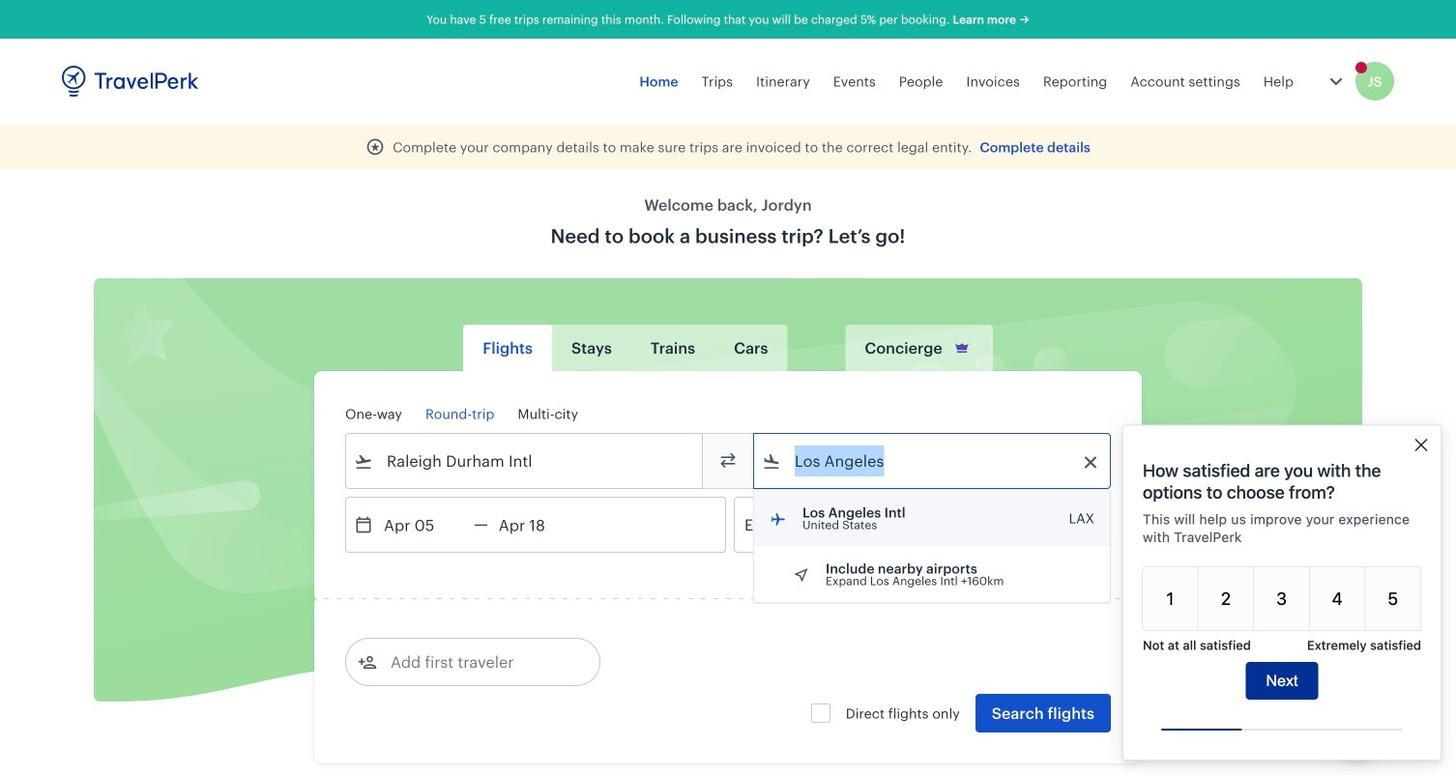 Task type: describe. For each thing, give the bounding box(es) containing it.
Depart text field
[[373, 498, 474, 552]]

Return text field
[[488, 498, 589, 552]]



Task type: locate. For each thing, give the bounding box(es) containing it.
To search field
[[782, 446, 1085, 477]]

Add first traveler search field
[[377, 647, 578, 678]]

From search field
[[373, 446, 677, 477]]



